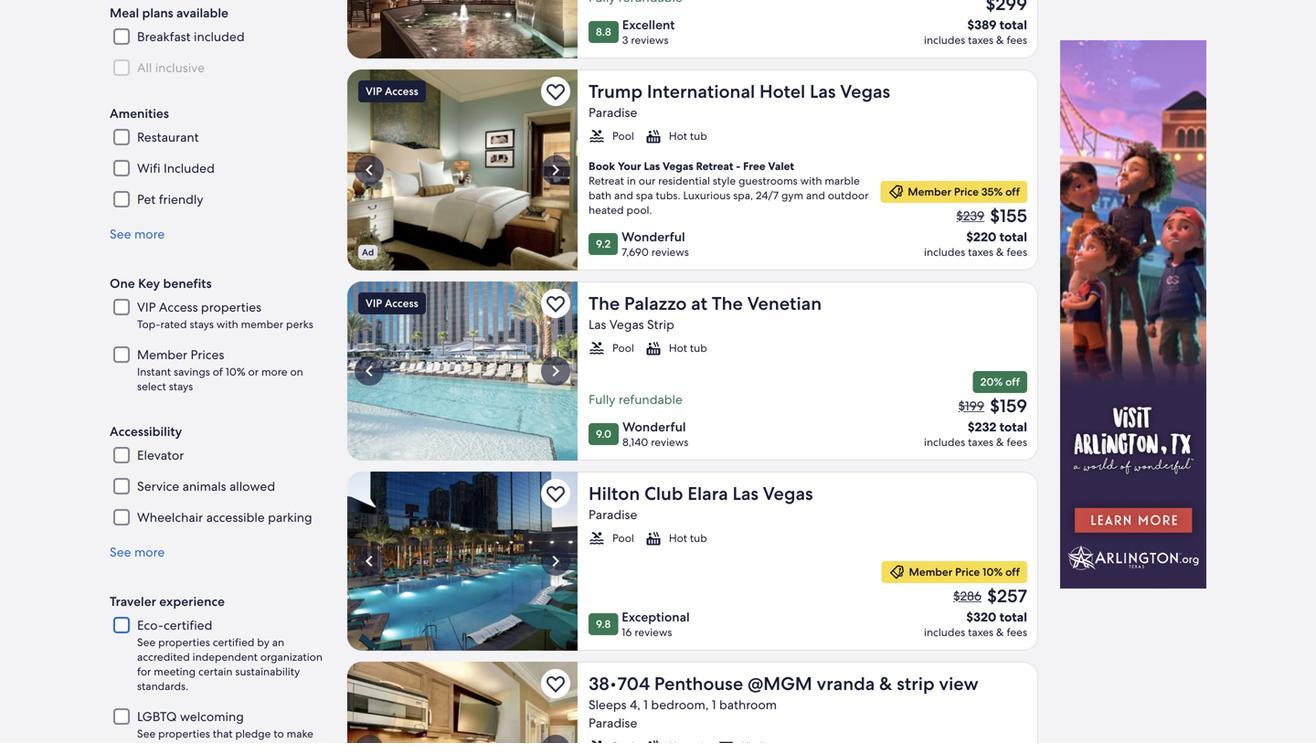 Task type: locate. For each thing, give the bounding box(es) containing it.
0 vertical spatial paradise
[[589, 104, 638, 121]]

show previous image for hilton club elara las vegas image
[[359, 551, 380, 573]]

total down $155 at the right top of the page
[[1000, 229, 1028, 245]]

member up instant
[[137, 347, 188, 363]]

paradise down 'sleeps'
[[589, 715, 638, 732]]

meal
[[110, 5, 139, 21]]

$199
[[959, 398, 985, 414]]

and right gym
[[807, 188, 826, 203]]

off for $155
[[1006, 185, 1021, 199]]

1 vertical spatial member
[[137, 347, 188, 363]]

see more for wheelchair accessible parking
[[110, 544, 165, 561]]

member
[[241, 317, 284, 332]]

guestrooms
[[739, 174, 798, 188]]

includes left $389
[[925, 33, 966, 47]]

pool image for hilton
[[348, 472, 578, 651]]

includes left $320
[[925, 626, 966, 640]]

2 off from the top
[[1006, 375, 1021, 389]]

1 vertical spatial off
[[1006, 375, 1021, 389]]

4 taxes from the top
[[969, 626, 994, 640]]

0 vertical spatial pool image
[[348, 70, 578, 271]]

member
[[908, 185, 952, 199], [137, 347, 188, 363], [910, 565, 953, 579]]

small image down bathroom
[[719, 739, 735, 744]]

refundable
[[619, 391, 683, 408]]

2 vip access from the top
[[366, 296, 419, 310]]

vip for trump international hotel las vegas
[[366, 84, 382, 98]]

1 vertical spatial more
[[262, 365, 288, 379]]

paradise down trump
[[589, 104, 638, 121]]

1 horizontal spatial 1
[[712, 697, 717, 713]]

reviews for wonderful 8,140 reviews
[[651, 435, 689, 450]]

1 vertical spatial properties
[[158, 636, 210, 650]]

and
[[615, 188, 634, 203], [807, 188, 826, 203]]

2 see more button from the top
[[110, 544, 326, 561]]

1 includes from the top
[[925, 33, 966, 47]]

member up "$239 $155 $220 total includes taxes & fees"
[[908, 185, 952, 199]]

with left member
[[217, 317, 238, 332]]

0 vertical spatial see more
[[110, 226, 165, 242]]

$159
[[991, 394, 1028, 418]]

3 hot tub from the top
[[669, 531, 708, 546]]

vip up top-
[[137, 299, 156, 316]]

vegas right hotel
[[841, 80, 891, 103]]

total down the $159
[[1000, 419, 1028, 435]]

free
[[744, 159, 766, 173]]

access for trump international hotel las vegas
[[385, 84, 419, 98]]

instant
[[137, 365, 171, 379]]

pool for hilton
[[613, 531, 635, 546]]

1 vertical spatial paradise
[[589, 507, 638, 523]]

reviews right 3
[[631, 33, 669, 47]]

1 pool from the top
[[613, 129, 635, 143]]

las right hotel
[[810, 80, 836, 103]]

or
[[248, 365, 259, 379]]

see inside lgbtq welcoming see properties that pledge to make all guests feel safe, welcome, an
[[137, 727, 156, 741]]

$239
[[957, 208, 985, 224]]

elara
[[688, 482, 729, 506]]

total right $389
[[1000, 16, 1028, 33]]

retreat up the style
[[696, 159, 734, 173]]

total
[[1000, 16, 1028, 33], [1000, 229, 1028, 245], [1000, 419, 1028, 435], [1000, 609, 1028, 626]]

small image down strip
[[646, 340, 662, 357]]

welcoming
[[180, 709, 244, 725]]

stays down savings
[[169, 380, 193, 394]]

see more for pet friendly
[[110, 226, 165, 242]]

& inside $286 $257 $320 total includes taxes & fees
[[997, 626, 1005, 640]]

2 vertical spatial properties
[[158, 727, 210, 741]]

0 vertical spatial pool
[[613, 129, 635, 143]]

includes inside "$239 $155 $220 total includes taxes & fees"
[[925, 245, 966, 259]]

fees down the $159
[[1007, 435, 1028, 450]]

10% right of at the left
[[226, 365, 246, 379]]

3 pool image from the top
[[348, 472, 578, 651]]

wheelchair
[[137, 510, 203, 526]]

service animals allowed
[[137, 478, 275, 495]]

0 vertical spatial see more button
[[110, 226, 326, 242]]

book your las vegas retreat - free valet retreat in our residential style guestrooms with marble bath and spa tubs.  luxurious spa, 24/7 gym and outdoor heated pool.
[[589, 159, 869, 217]]

1 hot tub from the top
[[669, 129, 708, 143]]

1 horizontal spatial the
[[712, 292, 743, 316]]

0 horizontal spatial the
[[589, 292, 620, 316]]

0 horizontal spatial 1
[[644, 697, 648, 713]]

&
[[997, 33, 1005, 47], [997, 245, 1005, 259], [997, 435, 1005, 450], [997, 626, 1005, 640], [880, 672, 893, 696]]

reviews right "7,690"
[[652, 245, 689, 259]]

paradise inside the 'trump international hotel las vegas paradise'
[[589, 104, 638, 121]]

9.8
[[596, 617, 611, 632]]

includes left $220 at the right top of page
[[925, 245, 966, 259]]

stays
[[190, 317, 214, 332], [169, 380, 193, 394]]

las inside the 'trump international hotel las vegas paradise'
[[810, 80, 836, 103]]

3 total from the top
[[1000, 419, 1028, 435]]

off right 35%
[[1006, 185, 1021, 199]]

vip access up the show previous image for trump international hotel las vegas
[[366, 84, 419, 98]]

properties up member
[[201, 299, 262, 316]]

3 taxes from the top
[[969, 435, 994, 450]]

0 vertical spatial tub
[[690, 129, 708, 143]]

2 pool image from the top
[[348, 282, 578, 461]]

access inside vip access properties top-rated stays with member perks
[[159, 299, 198, 316]]

certain
[[198, 665, 233, 679]]

price up $239
[[955, 185, 979, 199]]

hot tub
[[669, 129, 708, 143], [669, 341, 708, 355], [669, 531, 708, 546]]

pool up your
[[613, 129, 635, 143]]

hot tub up residential
[[669, 129, 708, 143]]

16
[[622, 626, 632, 640]]

2 the from the left
[[712, 292, 743, 316]]

welcome,
[[233, 742, 281, 744]]

see more down pet
[[110, 226, 165, 242]]

1 horizontal spatial with
[[801, 174, 823, 188]]

1 vertical spatial wonderful
[[623, 419, 686, 435]]

1 taxes from the top
[[969, 33, 994, 47]]

wonderful inside wonderful 8,140 reviews
[[623, 419, 686, 435]]

3 pool from the top
[[613, 531, 635, 546]]

organization
[[261, 650, 323, 665]]

0 vertical spatial price
[[955, 185, 979, 199]]

exceptional
[[622, 609, 690, 626]]

0 vertical spatial more
[[134, 226, 165, 242]]

wonderful
[[622, 229, 686, 245], [623, 419, 686, 435]]

pool up fully refundable
[[613, 341, 635, 355]]

1 vertical spatial price
[[956, 565, 981, 579]]

fees right $389
[[1007, 33, 1028, 47]]

0 vertical spatial hot
[[669, 129, 688, 143]]

tub down hilton club elara las vegas paradise
[[690, 531, 708, 546]]

taxes
[[969, 33, 994, 47], [969, 245, 994, 259], [969, 435, 994, 450], [969, 626, 994, 640]]

0 vertical spatial stays
[[190, 317, 214, 332]]

las right 'save the palazzo at the venetian to a trip' checkbox
[[589, 316, 607, 333]]

reviews inside excellent 3 reviews
[[631, 33, 669, 47]]

0 horizontal spatial with
[[217, 317, 238, 332]]

1 down penthouse
[[712, 697, 717, 713]]

2 vertical spatial pool
[[613, 531, 635, 546]]

hilton
[[589, 482, 640, 506]]

hot down strip
[[669, 341, 688, 355]]

wheelchair accessible parking
[[137, 510, 312, 526]]

0 horizontal spatial 10%
[[226, 365, 246, 379]]

1 total from the top
[[1000, 16, 1028, 33]]

paradise inside hilton club elara las vegas paradise
[[589, 507, 638, 523]]

2 fees from the top
[[1007, 245, 1028, 259]]

prices
[[191, 347, 224, 363]]

0 vertical spatial vip access
[[366, 84, 419, 98]]

2 tub from the top
[[690, 341, 708, 355]]

2 paradise from the top
[[589, 507, 638, 523]]

member up the $286 button
[[910, 565, 953, 579]]

included
[[194, 28, 245, 45]]

2 vertical spatial paradise
[[589, 715, 638, 732]]

1 fees from the top
[[1007, 33, 1028, 47]]

properties inside lgbtq welcoming see properties that pledge to make all guests feel safe, welcome, an
[[158, 727, 210, 741]]

accredited
[[137, 650, 190, 665]]

0 vertical spatial properties
[[201, 299, 262, 316]]

1 vertical spatial hot
[[669, 341, 688, 355]]

2 see more from the top
[[110, 544, 165, 561]]

2 vertical spatial more
[[134, 544, 165, 561]]

the right 'save the palazzo at the venetian to a trip' checkbox
[[589, 292, 620, 316]]

vegas left strip
[[610, 316, 644, 333]]

show next image for 38•704 penthouse @mgm vranda & strip view image
[[545, 739, 567, 744]]

retreat
[[696, 159, 734, 173], [589, 174, 625, 188]]

pool image for the
[[348, 282, 578, 461]]

includes left $232
[[925, 435, 966, 450]]

3
[[623, 33, 629, 47]]

0 vertical spatial certified
[[164, 617, 212, 634]]

3 fees from the top
[[1007, 435, 1028, 450]]

show previous image for 38•704 penthouse @mgm vranda & strip view image
[[359, 739, 380, 744]]

see more button for friendly
[[110, 226, 326, 242]]

fees down $257
[[1007, 626, 1028, 640]]

0 vertical spatial hot tub
[[669, 129, 708, 143]]

outdoor
[[828, 188, 869, 203]]

member prices instant savings of 10% or more on select stays
[[137, 347, 303, 394]]

small image up our
[[646, 128, 662, 145]]

allowed
[[230, 478, 275, 495]]

wifi
[[137, 160, 161, 177]]

at
[[692, 292, 708, 316]]

reviews right 16
[[635, 626, 673, 640]]

0 vertical spatial off
[[1006, 185, 1021, 199]]

1 vertical spatial with
[[217, 317, 238, 332]]

off right 20%
[[1006, 375, 1021, 389]]

1 vertical spatial see more button
[[110, 544, 326, 561]]

3 includes from the top
[[925, 435, 966, 450]]

meal plans available
[[110, 5, 229, 21]]

properties inside vip access properties top-rated stays with member perks
[[201, 299, 262, 316]]

in
[[627, 174, 636, 188]]

2 hot from the top
[[669, 341, 688, 355]]

las right the "elara" at the right bottom of the page
[[733, 482, 759, 506]]

fees down $155 at the right top of the page
[[1007, 245, 1028, 259]]

rated
[[161, 317, 187, 332]]

tub
[[690, 129, 708, 143], [690, 341, 708, 355], [690, 531, 708, 546]]

tub down the palazzo at the venetian las vegas strip
[[690, 341, 708, 355]]

paradise down hilton
[[589, 507, 638, 523]]

more down pet
[[134, 226, 165, 242]]

the right at
[[712, 292, 743, 316]]

1 horizontal spatial and
[[807, 188, 826, 203]]

0 vertical spatial retreat
[[696, 159, 734, 173]]

vegas up residential
[[663, 159, 694, 173]]

7,690
[[622, 245, 649, 259]]

4 total from the top
[[1000, 609, 1028, 626]]

1 off from the top
[[1006, 185, 1021, 199]]

2 total from the top
[[1000, 229, 1028, 245]]

on
[[290, 365, 303, 379]]

includes
[[925, 33, 966, 47], [925, 245, 966, 259], [925, 435, 966, 450], [925, 626, 966, 640]]

plans
[[142, 5, 173, 21]]

tub for club
[[690, 531, 708, 546]]

1 hot from the top
[[669, 129, 688, 143]]

vip down ad
[[366, 296, 382, 310]]

total inside 20% off $199 $159 $232 total includes taxes & fees
[[1000, 419, 1028, 435]]

reviews inside wonderful 8,140 reviews
[[651, 435, 689, 450]]

penthouse
[[655, 672, 744, 696]]

2 hot tub from the top
[[669, 341, 708, 355]]

hot for palazzo
[[669, 341, 688, 355]]

see up all
[[137, 727, 156, 741]]

show next image for the palazzo at the venetian image
[[545, 360, 567, 382]]

hot tub down hilton club elara las vegas paradise
[[669, 531, 708, 546]]

valet
[[769, 159, 795, 173]]

see more button
[[110, 226, 326, 242], [110, 544, 326, 561]]

4 fees from the top
[[1007, 626, 1028, 640]]

1 vertical spatial vip access
[[366, 296, 419, 310]]

price up $286
[[956, 565, 981, 579]]

member inside member prices instant savings of 10% or more on select stays
[[137, 347, 188, 363]]

more down wheelchair
[[134, 544, 165, 561]]

2 taxes from the top
[[969, 245, 994, 259]]

an
[[272, 636, 285, 650]]

eco-certified see properties certified by an accredited independent organization for meeting certain sustainability standards.
[[137, 617, 323, 694]]

with
[[801, 174, 823, 188], [217, 317, 238, 332]]

3 tub from the top
[[690, 531, 708, 546]]

our
[[639, 174, 656, 188]]

1 see more from the top
[[110, 226, 165, 242]]

hot up residential
[[669, 129, 688, 143]]

more right or
[[262, 365, 288, 379]]

total inside "$239 $155 $220 total includes taxes & fees"
[[1000, 229, 1028, 245]]

1 tub from the top
[[690, 129, 708, 143]]

vip access for trump
[[366, 84, 419, 98]]

small image
[[589, 340, 605, 357], [646, 340, 662, 357], [646, 530, 662, 547], [589, 739, 605, 744], [646, 739, 662, 744]]

wifi included
[[137, 160, 215, 177]]

8.8
[[596, 25, 612, 39]]

vip access down ad
[[366, 296, 419, 310]]

1 vertical spatial certified
[[213, 636, 255, 650]]

0 vertical spatial member
[[908, 185, 952, 199]]

total inside $286 $257 $320 total includes taxes & fees
[[1000, 609, 1028, 626]]

certified down experience
[[164, 617, 212, 634]]

properties inside eco-certified see properties certified by an accredited independent organization for meeting certain sustainability standards.
[[158, 636, 210, 650]]

restaurant
[[137, 129, 199, 146]]

small image right outdoor in the right top of the page
[[888, 184, 905, 200]]

to
[[274, 727, 284, 741]]

reviews inside wonderful 7,690 reviews
[[652, 245, 689, 259]]

0 vertical spatial wonderful
[[622, 229, 686, 245]]

2 pool from the top
[[613, 341, 635, 355]]

the
[[589, 292, 620, 316], [712, 292, 743, 316]]

hot for international
[[669, 129, 688, 143]]

1 vertical spatial pool
[[613, 341, 635, 355]]

1 vertical spatial stays
[[169, 380, 193, 394]]

see more button down friendly
[[110, 226, 326, 242]]

0 vertical spatial with
[[801, 174, 823, 188]]

1
[[644, 697, 648, 713], [712, 697, 717, 713]]

meeting
[[154, 665, 196, 679]]

fees inside 20% off $199 $159 $232 total includes taxes & fees
[[1007, 435, 1028, 450]]

properties up accredited
[[158, 636, 210, 650]]

vip access
[[366, 84, 419, 98], [366, 296, 419, 310]]

las inside hilton club elara las vegas paradise
[[733, 482, 759, 506]]

see down 'eco-'
[[137, 636, 156, 650]]

exceptional 16 reviews
[[622, 609, 690, 640]]

2 vertical spatial off
[[1006, 565, 1021, 579]]

see more button down wheelchair accessible parking
[[110, 544, 326, 561]]

reviews right 8,140
[[651, 435, 689, 450]]

pet
[[137, 191, 156, 208]]

hot tub down strip
[[669, 341, 708, 355]]

20% off $199 $159 $232 total includes taxes & fees
[[925, 375, 1028, 450]]

vranda
[[817, 672, 875, 696]]

small image left the member price 10% off
[[889, 564, 906, 581]]

wonderful inside wonderful 7,690 reviews
[[622, 229, 686, 245]]

1 paradise from the top
[[589, 104, 638, 121]]

hot down hilton club elara las vegas paradise
[[669, 531, 688, 546]]

with up gym
[[801, 174, 823, 188]]

1 see more button from the top
[[110, 226, 326, 242]]

3 hot from the top
[[669, 531, 688, 546]]

wonderful for international
[[622, 229, 686, 245]]

spa,
[[734, 188, 754, 203]]

las up our
[[644, 159, 660, 173]]

1 vertical spatial pool image
[[348, 282, 578, 461]]

fees inside "$239 $155 $220 total includes taxes & fees"
[[1007, 245, 1028, 259]]

0 horizontal spatial retreat
[[589, 174, 625, 188]]

total down $257
[[1000, 609, 1028, 626]]

paradise for hilton club elara las vegas
[[589, 507, 638, 523]]

vip up the show previous image for trump international hotel las vegas
[[366, 84, 382, 98]]

and down in
[[615, 188, 634, 203]]

$220
[[967, 229, 997, 245]]

taxes inside $286 $257 $320 total includes taxes & fees
[[969, 626, 994, 640]]

gym
[[782, 188, 804, 203]]

wonderful down refundable
[[623, 419, 686, 435]]

certified up independent
[[213, 636, 255, 650]]

see inside eco-certified see properties certified by an accredited independent organization for meeting certain sustainability standards.
[[137, 636, 156, 650]]

stays right rated
[[190, 317, 214, 332]]

1 vertical spatial 10%
[[983, 565, 1003, 579]]

8,140
[[623, 435, 649, 450]]

reviews inside exceptional 16 reviews
[[635, 626, 673, 640]]

pool down hilton
[[613, 531, 635, 546]]

2 vertical spatial pool image
[[348, 472, 578, 651]]

tub down 'international'
[[690, 129, 708, 143]]

$389
[[968, 16, 997, 33]]

1 vertical spatial tub
[[690, 341, 708, 355]]

1 horizontal spatial retreat
[[696, 159, 734, 173]]

more for wifi included
[[134, 226, 165, 242]]

2 vertical spatial member
[[910, 565, 953, 579]]

1 pool image from the top
[[348, 70, 578, 271]]

0 horizontal spatial and
[[615, 188, 634, 203]]

vegas right the "elara" at the right bottom of the page
[[763, 482, 814, 506]]

paradise for trump international hotel las vegas
[[589, 104, 638, 121]]

10% up $257
[[983, 565, 1003, 579]]

1 right 4,
[[644, 697, 648, 713]]

2 vertical spatial hot tub
[[669, 531, 708, 546]]

1 vip access from the top
[[366, 84, 419, 98]]

wonderful down pool.
[[622, 229, 686, 245]]

off up $257
[[1006, 565, 1021, 579]]

0 vertical spatial 10%
[[226, 365, 246, 379]]

$199 button
[[957, 398, 987, 414]]

1 vertical spatial see more
[[110, 544, 165, 561]]

1 the from the left
[[589, 292, 620, 316]]

2 vertical spatial hot
[[669, 531, 688, 546]]

3 off from the top
[[1006, 565, 1021, 579]]

of
[[213, 365, 223, 379]]

2 includes from the top
[[925, 245, 966, 259]]

pool image
[[348, 70, 578, 271], [348, 282, 578, 461], [348, 472, 578, 651]]

1 horizontal spatial 10%
[[983, 565, 1003, 579]]

small image
[[589, 128, 605, 145], [646, 128, 662, 145], [888, 184, 905, 200], [589, 530, 605, 547], [889, 564, 906, 581], [719, 739, 735, 744]]

properties
[[201, 299, 262, 316], [158, 636, 210, 650], [158, 727, 210, 741]]

pledge
[[235, 727, 271, 741]]

restaurant image
[[348, 0, 578, 59]]

small image down club
[[646, 530, 662, 547]]

vegas inside the palazzo at the venetian las vegas strip
[[610, 316, 644, 333]]

excellent
[[623, 16, 675, 33]]

9.2
[[596, 237, 611, 251]]

$286 button
[[952, 588, 984, 605]]

2 vertical spatial tub
[[690, 531, 708, 546]]

3 paradise from the top
[[589, 715, 638, 732]]

see more down wheelchair
[[110, 544, 165, 561]]

4 includes from the top
[[925, 626, 966, 640]]

retreat down the "book"
[[589, 174, 625, 188]]

properties up "feel"
[[158, 727, 210, 741]]

1 vertical spatial hot tub
[[669, 341, 708, 355]]



Task type: describe. For each thing, give the bounding box(es) containing it.
small image down hilton
[[589, 530, 605, 547]]

for
[[137, 665, 151, 679]]

that
[[213, 727, 233, 741]]

strip
[[897, 672, 935, 696]]

vegas inside book your las vegas retreat - free valet retreat in our residential style guestrooms with marble bath and spa tubs.  luxurious spa, 24/7 gym and outdoor heated pool.
[[663, 159, 694, 173]]

see more button for accessible
[[110, 544, 326, 561]]

hot tub for palazzo
[[669, 341, 708, 355]]

stays inside vip access properties top-rated stays with member perks
[[190, 317, 214, 332]]

small image up the "book"
[[589, 128, 605, 145]]

feel
[[186, 742, 205, 744]]

see up one at the left of the page
[[110, 226, 131, 242]]

animals
[[183, 478, 226, 495]]

show previous image for the palazzo at the venetian image
[[359, 360, 380, 382]]

select
[[137, 380, 166, 394]]

available
[[177, 5, 229, 21]]

perks
[[286, 317, 313, 332]]

show previous image for trump international hotel las vegas image
[[359, 159, 380, 181]]

luxurious
[[684, 188, 731, 203]]

more for service animals allowed
[[134, 544, 165, 561]]

make
[[287, 727, 314, 741]]

stays inside member prices instant savings of 10% or more on select stays
[[169, 380, 193, 394]]

Save Hilton Club Elara Las Vegas to a trip checkbox
[[541, 479, 571, 508]]

off inside 20% off $199 $159 $232 total includes taxes & fees
[[1006, 375, 1021, 389]]

all
[[137, 742, 148, 744]]

vegas inside the 'trump international hotel las vegas paradise'
[[841, 80, 891, 103]]

bath
[[589, 188, 612, 203]]

9.0
[[596, 427, 612, 441]]

member for trump international hotel las vegas
[[908, 185, 952, 199]]

fees inside $389 total includes taxes & fees
[[1007, 33, 1028, 47]]

trump
[[589, 80, 643, 103]]

accessibility
[[110, 424, 182, 440]]

vip access for the
[[366, 296, 419, 310]]

sustainability
[[235, 665, 300, 679]]

las inside book your las vegas retreat - free valet retreat in our residential style guestrooms with marble bath and spa tubs.  luxurious spa, 24/7 gym and outdoor heated pool.
[[644, 159, 660, 173]]

@mgm
[[748, 672, 813, 696]]

access for the palazzo at the venetian
[[385, 296, 419, 310]]

excellent 3 reviews
[[623, 16, 675, 47]]

$286
[[954, 588, 982, 605]]

hot tub for international
[[669, 129, 708, 143]]

international
[[647, 80, 756, 103]]

properties for certified
[[158, 636, 210, 650]]

pool for the
[[613, 341, 635, 355]]

includes inside $286 $257 $320 total includes taxes & fees
[[925, 626, 966, 640]]

1 vertical spatial retreat
[[589, 174, 625, 188]]

residential
[[659, 174, 711, 188]]

& inside $389 total includes taxes & fees
[[997, 33, 1005, 47]]

palazzo
[[625, 292, 687, 316]]

member price 10% off
[[910, 565, 1021, 579]]

one key benefits
[[110, 275, 212, 292]]

see up the traveler
[[110, 544, 131, 561]]

benefits
[[163, 275, 212, 292]]

paradise inside 38•704 penthouse @mgm vranda & strip view sleeps 4, 1 bedroom, 1 bathroom paradise
[[589, 715, 638, 732]]

1 1 from the left
[[644, 697, 648, 713]]

tubs.
[[656, 188, 681, 203]]

by
[[257, 636, 270, 650]]

lgbtq welcoming see properties that pledge to make all guests feel safe, welcome, an
[[137, 709, 314, 744]]

Save The Palazzo at The Venetian to a trip checkbox
[[541, 289, 571, 318]]

38•704 penthouse @mgm vranda & strip view sleeps 4, 1 bedroom, 1 bathroom paradise
[[589, 672, 979, 732]]

member price 35% off
[[908, 185, 1021, 199]]

all inclusive
[[137, 60, 205, 76]]

fully refundable
[[589, 391, 683, 408]]

tub for palazzo
[[690, 341, 708, 355]]

includes inside $389 total includes taxes & fees
[[925, 33, 966, 47]]

lgbtq
[[137, 709, 177, 725]]

vip for the palazzo at the venetian
[[366, 296, 382, 310]]

hotel
[[760, 80, 806, 103]]

traveler
[[110, 594, 156, 610]]

reviews for wonderful 7,690 reviews
[[652, 245, 689, 259]]

properties for welcoming
[[158, 727, 210, 741]]

total inside $389 total includes taxes & fees
[[1000, 16, 1028, 33]]

Save Trump International Hotel Las Vegas to a trip checkbox
[[541, 77, 571, 106]]

$155
[[991, 204, 1028, 228]]

pool.
[[627, 203, 653, 217]]

wonderful 8,140 reviews
[[623, 419, 689, 450]]

price for $155
[[955, 185, 979, 199]]

amenities
[[110, 105, 169, 122]]

vip access properties top-rated stays with member perks
[[137, 299, 313, 332]]

inclusive
[[155, 60, 205, 76]]

& inside 20% off $199 $159 $232 total includes taxes & fees
[[997, 435, 1005, 450]]

view
[[940, 672, 979, 696]]

taxes inside $389 total includes taxes & fees
[[969, 33, 994, 47]]

& inside 38•704 penthouse @mgm vranda & strip view sleeps 4, 1 bedroom, 1 bathroom paradise
[[880, 672, 893, 696]]

24/7
[[756, 188, 779, 203]]

small image down 'sleeps'
[[589, 739, 605, 744]]

1 and from the left
[[615, 188, 634, 203]]

private kitchen image
[[348, 662, 578, 744]]

taxes inside 20% off $199 $159 $232 total includes taxes & fees
[[969, 435, 994, 450]]

4,
[[630, 697, 641, 713]]

accessible
[[206, 510, 265, 526]]

hot for club
[[669, 531, 688, 546]]

10% inside member prices instant savings of 10% or more on select stays
[[226, 365, 246, 379]]

2 1 from the left
[[712, 697, 717, 713]]

small image up fully
[[589, 340, 605, 357]]

club
[[645, 482, 684, 506]]

taxes inside "$239 $155 $220 total includes taxes & fees"
[[969, 245, 994, 259]]

las inside the palazzo at the venetian las vegas strip
[[589, 316, 607, 333]]

includes inside 20% off $199 $159 $232 total includes taxes & fees
[[925, 435, 966, 450]]

small image down bedroom,
[[646, 739, 662, 744]]

Save 38•704 Penthouse @MGM vranda & strip view
 to a trip checkbox
[[541, 669, 571, 699]]

parking
[[268, 510, 312, 526]]

$389 total includes taxes & fees
[[925, 16, 1028, 47]]

fees inside $286 $257 $320 total includes taxes & fees
[[1007, 626, 1028, 640]]

pool image for trump
[[348, 70, 578, 271]]

-
[[736, 159, 741, 173]]

wonderful for palazzo
[[623, 419, 686, 435]]

guests
[[151, 742, 184, 744]]

safe,
[[208, 742, 231, 744]]

sleeps
[[589, 697, 627, 713]]

show next image for trump international hotel las vegas image
[[545, 159, 567, 181]]

top-
[[137, 317, 161, 332]]

& inside "$239 $155 $220 total includes taxes & fees"
[[997, 245, 1005, 259]]

eco-
[[137, 617, 164, 634]]

$257
[[988, 584, 1028, 608]]

off for $257
[[1006, 565, 1021, 579]]

breakfast included
[[137, 28, 245, 45]]

vip inside vip access properties top-rated stays with member perks
[[137, 299, 156, 316]]

bathroom
[[720, 697, 777, 713]]

book
[[589, 159, 616, 173]]

2 and from the left
[[807, 188, 826, 203]]

pool for trump
[[613, 129, 635, 143]]

$232
[[968, 419, 997, 435]]

with inside vip access properties top-rated stays with member perks
[[217, 317, 238, 332]]

one
[[110, 275, 135, 292]]

tub for international
[[690, 129, 708, 143]]

35%
[[982, 185, 1003, 199]]

fully
[[589, 391, 616, 408]]

show next image for hilton club elara las vegas image
[[545, 551, 567, 573]]

pet friendly
[[137, 191, 204, 208]]

more inside member prices instant savings of 10% or more on select stays
[[262, 365, 288, 379]]

reviews for excellent 3 reviews
[[631, 33, 669, 47]]

with inside book your las vegas retreat - free valet retreat in our residential style guestrooms with marble bath and spa tubs.  luxurious spa, 24/7 gym and outdoor heated pool.
[[801, 174, 823, 188]]

bedroom,
[[652, 697, 709, 713]]

key
[[138, 275, 160, 292]]

service
[[137, 478, 179, 495]]

hot tub for club
[[669, 531, 708, 546]]

independent
[[193, 650, 258, 665]]

reviews for exceptional 16 reviews
[[635, 626, 673, 640]]

marble
[[825, 174, 860, 188]]

member for hilton club elara las vegas
[[910, 565, 953, 579]]

heated
[[589, 203, 624, 217]]

price for $257
[[956, 565, 981, 579]]

vegas inside hilton club elara las vegas paradise
[[763, 482, 814, 506]]



Task type: vqa. For each thing, say whether or not it's contained in the screenshot.
'Travel Sale activities deals' image
no



